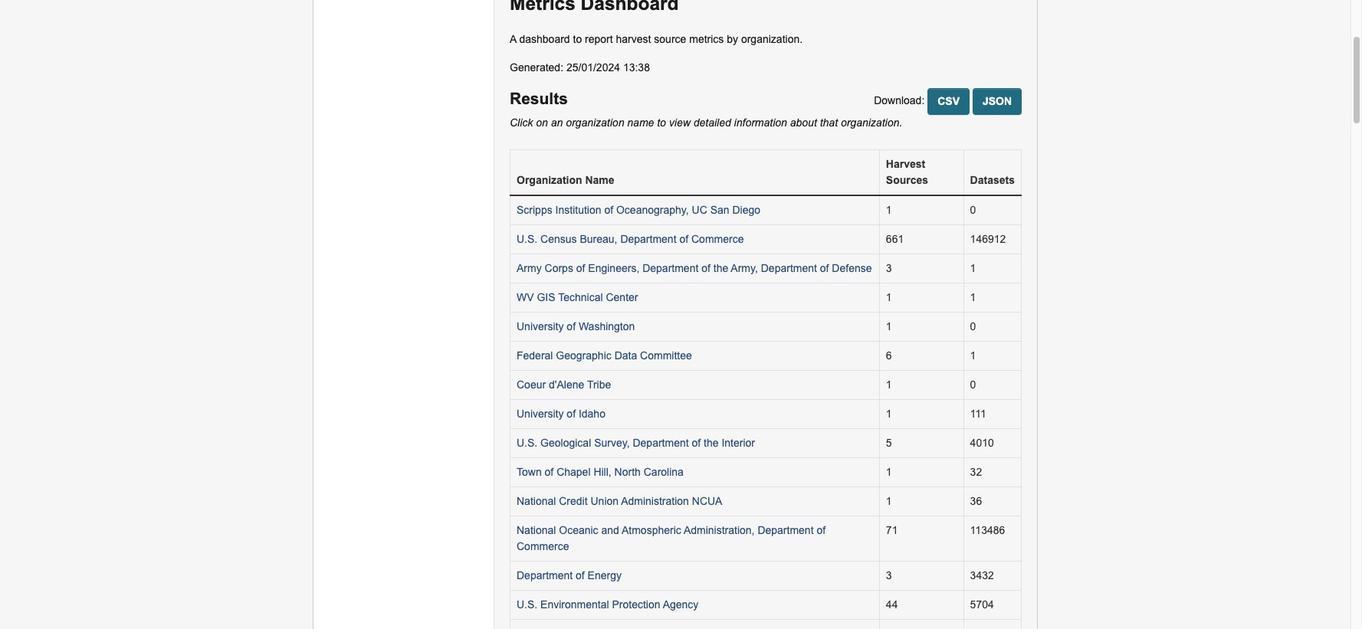Task type: describe. For each thing, give the bounding box(es) containing it.
institution
[[555, 204, 601, 216]]

1 for university of idaho
[[886, 408, 892, 420]]

department down the oceanography,
[[620, 233, 677, 245]]

u.s. census bureau, department of commerce
[[517, 233, 744, 245]]

ncua
[[692, 495, 722, 508]]

washington
[[579, 321, 635, 333]]

1 for scripps institution of oceanography, uc san diego
[[886, 204, 892, 216]]

town of chapel hill, north carolina link
[[517, 466, 684, 478]]

information
[[734, 117, 787, 129]]

committee
[[640, 350, 692, 362]]

tribe
[[587, 379, 611, 391]]

25/01/2024
[[566, 61, 620, 73]]

3 for 1
[[886, 262, 892, 275]]

sources
[[886, 174, 928, 186]]

32
[[970, 466, 982, 478]]

results
[[510, 90, 568, 107]]

of left "interior"
[[692, 437, 701, 449]]

protection
[[612, 599, 660, 611]]

113486
[[970, 524, 1005, 537]]

oceanic
[[559, 524, 598, 537]]

71
[[886, 524, 898, 537]]

that
[[820, 117, 838, 129]]

click on an organization name to view detailed information about that organization.
[[510, 117, 902, 129]]

u.s. for u.s. environmental protection agency
[[517, 599, 538, 611]]

department of energy link
[[517, 570, 622, 582]]

organization
[[566, 117, 624, 129]]

u.s. geological survey, department of the interior
[[517, 437, 755, 449]]

u.s. geological survey, department of the interior link
[[517, 437, 755, 449]]

on
[[536, 117, 548, 129]]

gis
[[537, 291, 555, 304]]

department up "carolina"
[[633, 437, 689, 449]]

of right "corps"
[[576, 262, 585, 275]]

of left defense
[[820, 262, 829, 275]]

department up environmental
[[517, 570, 573, 582]]

national credit union administration ncua link
[[517, 495, 722, 508]]

administration,
[[684, 524, 755, 537]]

harvest
[[616, 33, 651, 45]]

army
[[517, 262, 542, 275]]

army corps of engineers, department of the army, department of defense
[[517, 262, 872, 275]]

uc
[[692, 204, 707, 216]]

carolina
[[644, 466, 684, 478]]

u.s. environmental protection agency link
[[517, 599, 699, 611]]

click
[[510, 117, 533, 129]]

credit
[[559, 495, 588, 508]]

csv link
[[928, 88, 970, 115]]

harvest sources
[[886, 158, 928, 186]]

1 horizontal spatial commerce
[[691, 233, 744, 245]]

department right army,
[[761, 262, 817, 275]]

administration
[[621, 495, 689, 508]]

of right institution
[[604, 204, 613, 216]]

geographic
[[556, 350, 612, 362]]

report
[[585, 33, 613, 45]]

a
[[510, 33, 516, 45]]

146912
[[970, 233, 1006, 245]]

by
[[727, 33, 738, 45]]

town of chapel hill, north carolina
[[517, 466, 684, 478]]

data
[[615, 350, 637, 362]]

chapel
[[557, 466, 591, 478]]

national oceanic and atmospheric administration, department of commerce
[[517, 524, 826, 553]]

of inside national oceanic and atmospheric administration, department of commerce
[[817, 524, 826, 537]]

organization name
[[517, 174, 614, 186]]

1 for coeur d'alene tribe
[[886, 379, 892, 391]]

u.s. for u.s. geological survey, department of the interior
[[517, 437, 538, 449]]

of left idaho
[[567, 408, 576, 420]]

0 horizontal spatial to
[[573, 33, 582, 45]]

u.s. environmental protection agency
[[517, 599, 699, 611]]

engineers,
[[588, 262, 640, 275]]

d'alene
[[549, 379, 584, 391]]

0 vertical spatial the
[[714, 262, 728, 275]]

dashboard
[[519, 33, 570, 45]]

13:38
[[623, 61, 650, 73]]

1 for town of chapel hill, north carolina
[[886, 466, 892, 478]]

town
[[517, 466, 542, 478]]

harvest
[[886, 158, 925, 170]]

of up 'army corps of engineers, department of the army, department of defense' link
[[680, 233, 688, 245]]

university for university of washington
[[517, 321, 564, 333]]

bureau,
[[580, 233, 617, 245]]

1 horizontal spatial organization.
[[841, 117, 902, 129]]

0 for coeur d'alene tribe
[[970, 379, 976, 391]]

university of idaho
[[517, 408, 606, 420]]

energy
[[588, 570, 622, 582]]

u.s. for u.s. census bureau, department of commerce
[[517, 233, 538, 245]]

wv gis technical center link
[[517, 291, 638, 304]]

3432
[[970, 570, 994, 582]]

union
[[591, 495, 619, 508]]

national for national credit union administration ncua
[[517, 495, 556, 508]]



Task type: vqa. For each thing, say whether or not it's contained in the screenshot.
small business administration link
no



Task type: locate. For each thing, give the bounding box(es) containing it.
1 0 from the top
[[970, 204, 976, 216]]

1 national from the top
[[517, 495, 556, 508]]

coeur d'alene tribe
[[517, 379, 611, 391]]

0
[[970, 204, 976, 216], [970, 321, 976, 333], [970, 379, 976, 391]]

3 for 3432
[[886, 570, 892, 582]]

survey,
[[594, 437, 630, 449]]

the left "interior"
[[704, 437, 719, 449]]

commerce up department of energy
[[517, 541, 569, 553]]

detailed
[[694, 117, 731, 129]]

army corps of engineers, department of the army, department of defense link
[[517, 262, 872, 275]]

json
[[983, 95, 1012, 107]]

an
[[551, 117, 563, 129]]

agency
[[663, 599, 699, 611]]

1 vertical spatial u.s.
[[517, 437, 538, 449]]

university up federal
[[517, 321, 564, 333]]

1 u.s. from the top
[[517, 233, 538, 245]]

department down u.s. census bureau, department of commerce
[[643, 262, 699, 275]]

4010
[[970, 437, 994, 449]]

corps
[[545, 262, 573, 275]]

university for university of idaho
[[517, 408, 564, 420]]

oceanography,
[[616, 204, 689, 216]]

1 university from the top
[[517, 321, 564, 333]]

1 horizontal spatial to
[[657, 117, 666, 129]]

army,
[[731, 262, 758, 275]]

university down 'coeur' at the left bottom of the page
[[517, 408, 564, 420]]

of left energy
[[576, 570, 585, 582]]

1 vertical spatial the
[[704, 437, 719, 449]]

of down wv gis technical center "link"
[[567, 321, 576, 333]]

federal
[[517, 350, 553, 362]]

0 vertical spatial organization.
[[741, 33, 803, 45]]

scripps institution of oceanography, uc san diego link
[[517, 204, 760, 216]]

3 up 44
[[886, 570, 892, 582]]

national oceanic and atmospheric administration, department of commerce link
[[517, 524, 826, 553]]

2 university from the top
[[517, 408, 564, 420]]

0 for scripps institution of oceanography, uc san diego
[[970, 204, 976, 216]]

about
[[790, 117, 817, 129]]

coeur
[[517, 379, 546, 391]]

department inside national oceanic and atmospheric administration, department of commerce
[[758, 524, 814, 537]]

organization. down download:
[[841, 117, 902, 129]]

6
[[886, 350, 892, 362]]

of left 71
[[817, 524, 826, 537]]

national for national oceanic and atmospheric administration, department of commerce
[[517, 524, 556, 537]]

1 vertical spatial 0
[[970, 321, 976, 333]]

north
[[614, 466, 641, 478]]

the left army,
[[714, 262, 728, 275]]

2 3 from the top
[[886, 570, 892, 582]]

u.s. up town
[[517, 437, 538, 449]]

0 horizontal spatial organization.
[[741, 33, 803, 45]]

0 vertical spatial university
[[517, 321, 564, 333]]

generated: 25/01/2024 13:38
[[510, 61, 650, 73]]

university of washington link
[[517, 321, 635, 333]]

1 3 from the top
[[886, 262, 892, 275]]

organization. right by on the top right
[[741, 33, 803, 45]]

organization
[[517, 174, 582, 186]]

1 vertical spatial national
[[517, 524, 556, 537]]

scripps institution of oceanography, uc san diego
[[517, 204, 760, 216]]

coeur d'alene tribe link
[[517, 379, 611, 391]]

department
[[620, 233, 677, 245], [643, 262, 699, 275], [761, 262, 817, 275], [633, 437, 689, 449], [758, 524, 814, 537], [517, 570, 573, 582]]

1 for national credit union administration ncua
[[886, 495, 892, 508]]

661
[[886, 233, 904, 245]]

view
[[669, 117, 691, 129]]

5
[[886, 437, 892, 449]]

0 horizontal spatial commerce
[[517, 541, 569, 553]]

2 national from the top
[[517, 524, 556, 537]]

university of washington
[[517, 321, 635, 333]]

0 vertical spatial national
[[517, 495, 556, 508]]

3 0 from the top
[[970, 379, 976, 391]]

and
[[601, 524, 619, 537]]

3 u.s. from the top
[[517, 599, 538, 611]]

wv
[[517, 291, 534, 304]]

3 down 661 in the right top of the page
[[886, 262, 892, 275]]

interior
[[722, 437, 755, 449]]

of
[[604, 204, 613, 216], [680, 233, 688, 245], [576, 262, 585, 275], [702, 262, 711, 275], [820, 262, 829, 275], [567, 321, 576, 333], [567, 408, 576, 420], [692, 437, 701, 449], [545, 466, 554, 478], [817, 524, 826, 537], [576, 570, 585, 582]]

metrics
[[689, 33, 724, 45]]

source
[[654, 33, 686, 45]]

1
[[886, 204, 892, 216], [970, 262, 976, 275], [886, 291, 892, 304], [970, 291, 976, 304], [886, 321, 892, 333], [970, 350, 976, 362], [886, 379, 892, 391], [886, 408, 892, 420], [886, 466, 892, 478], [886, 495, 892, 508]]

hill,
[[594, 466, 612, 478]]

organization.
[[741, 33, 803, 45], [841, 117, 902, 129]]

national down town
[[517, 495, 556, 508]]

3
[[886, 262, 892, 275], [886, 570, 892, 582]]

0 for university of washington
[[970, 321, 976, 333]]

census
[[541, 233, 577, 245]]

0 vertical spatial commerce
[[691, 233, 744, 245]]

wv gis technical center
[[517, 291, 638, 304]]

scripps
[[517, 204, 552, 216]]

national
[[517, 495, 556, 508], [517, 524, 556, 537]]

1 vertical spatial organization.
[[841, 117, 902, 129]]

0 vertical spatial to
[[573, 33, 582, 45]]

2 vertical spatial u.s.
[[517, 599, 538, 611]]

department right administration, at bottom
[[758, 524, 814, 537]]

commerce down san
[[691, 233, 744, 245]]

idaho
[[579, 408, 606, 420]]

36
[[970, 495, 982, 508]]

to left the report
[[573, 33, 582, 45]]

1 vertical spatial to
[[657, 117, 666, 129]]

national credit union administration ncua
[[517, 495, 722, 508]]

u.s. census bureau, department of commerce link
[[517, 233, 744, 245]]

diego
[[732, 204, 760, 216]]

the
[[714, 262, 728, 275], [704, 437, 719, 449]]

csv
[[938, 95, 960, 107]]

111
[[970, 408, 987, 420]]

federal geographic data committee link
[[517, 350, 692, 362]]

0 vertical spatial 0
[[970, 204, 976, 216]]

1 vertical spatial 3
[[886, 570, 892, 582]]

0 vertical spatial 3
[[886, 262, 892, 275]]

1 for university of washington
[[886, 321, 892, 333]]

datasets
[[970, 174, 1015, 186]]

commerce inside national oceanic and atmospheric administration, department of commerce
[[517, 541, 569, 553]]

name
[[585, 174, 614, 186]]

1 for wv gis technical center
[[886, 291, 892, 304]]

1 vertical spatial university
[[517, 408, 564, 420]]

u.s. left environmental
[[517, 599, 538, 611]]

44
[[886, 599, 898, 611]]

0 vertical spatial u.s.
[[517, 233, 538, 245]]

atmospheric
[[622, 524, 681, 537]]

san
[[710, 204, 729, 216]]

1 vertical spatial commerce
[[517, 541, 569, 553]]

2 vertical spatial 0
[[970, 379, 976, 391]]

of left army,
[[702, 262, 711, 275]]

national left oceanic
[[517, 524, 556, 537]]

federal geographic data committee
[[517, 350, 692, 362]]

to left view
[[657, 117, 666, 129]]

national inside national oceanic and atmospheric administration, department of commerce
[[517, 524, 556, 537]]

2 0 from the top
[[970, 321, 976, 333]]

of right town
[[545, 466, 554, 478]]

2 u.s. from the top
[[517, 437, 538, 449]]

name
[[627, 117, 654, 129]]

geological
[[541, 437, 591, 449]]

technical
[[558, 291, 603, 304]]

download:
[[874, 94, 928, 107]]

u.s. up army
[[517, 233, 538, 245]]

generated:
[[510, 61, 563, 73]]



